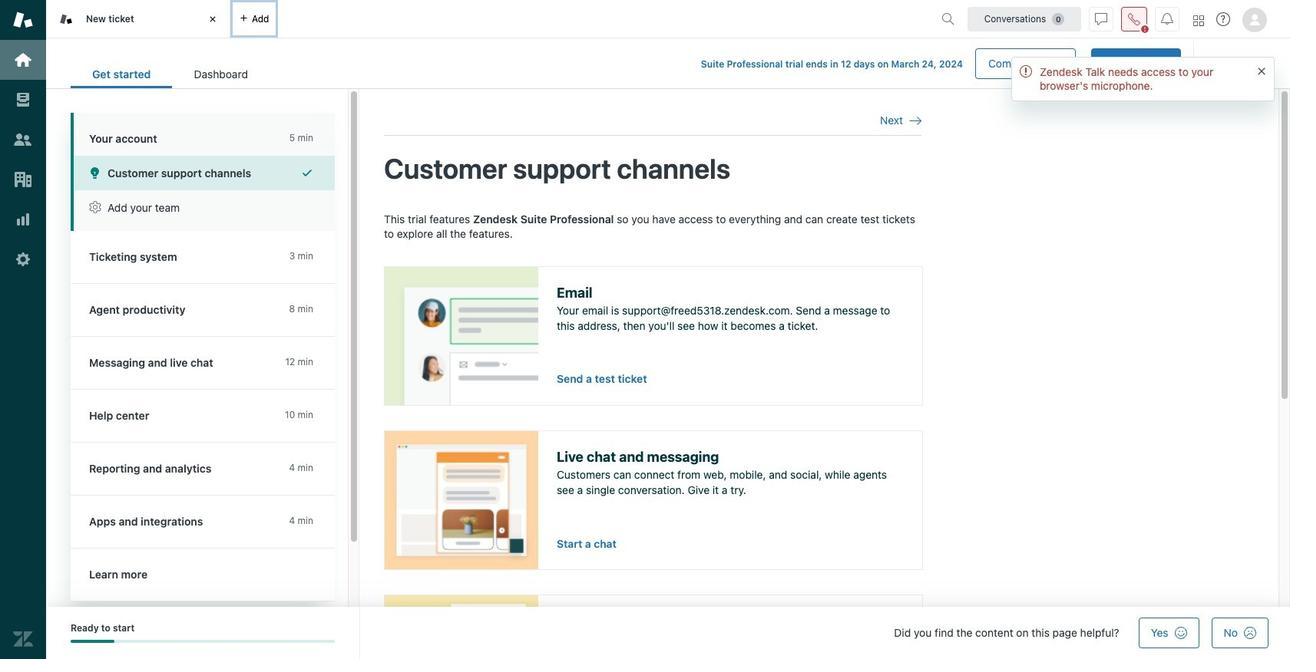 Task type: locate. For each thing, give the bounding box(es) containing it.
March 24, 2024 text field
[[891, 58, 963, 70]]

reporting image
[[13, 210, 33, 230]]

heading
[[71, 113, 335, 156]]

tab list
[[71, 60, 270, 88]]

views image
[[13, 90, 33, 110]]

example of how the agent accepts an incoming phone call as well as how to log the details of the call. image
[[385, 596, 538, 660]]

1 vertical spatial tab
[[172, 60, 270, 88]]

region
[[384, 212, 923, 660]]

tabs tab list
[[46, 0, 936, 38]]

organizations image
[[13, 170, 33, 190]]

0 vertical spatial tab
[[46, 0, 230, 38]]

button displays agent's chat status as invisible. image
[[1095, 13, 1108, 25]]

zendesk support image
[[13, 10, 33, 30]]

content-title region
[[384, 152, 922, 187]]

tab
[[46, 0, 230, 38], [172, 60, 270, 88]]

get help image
[[1217, 12, 1231, 26]]

progress-bar progress bar
[[71, 641, 335, 644]]

footer
[[46, 608, 1290, 660]]

example of email conversation inside of the ticketing system and the customer is asking the agent about reimbursement policy. image
[[385, 267, 538, 405]]



Task type: describe. For each thing, give the bounding box(es) containing it.
get started image
[[13, 50, 33, 70]]

customers image
[[13, 130, 33, 150]]

example of conversation inside of messaging and the customer is asking the agent about changing the size of the retail order. image
[[385, 431, 538, 570]]

admin image
[[13, 250, 33, 270]]

zendesk image
[[13, 630, 33, 650]]

close image
[[205, 12, 220, 27]]

zendesk products image
[[1194, 15, 1204, 26]]

progress bar image
[[71, 641, 115, 644]]

notifications image
[[1161, 13, 1174, 25]]

main element
[[0, 0, 46, 660]]



